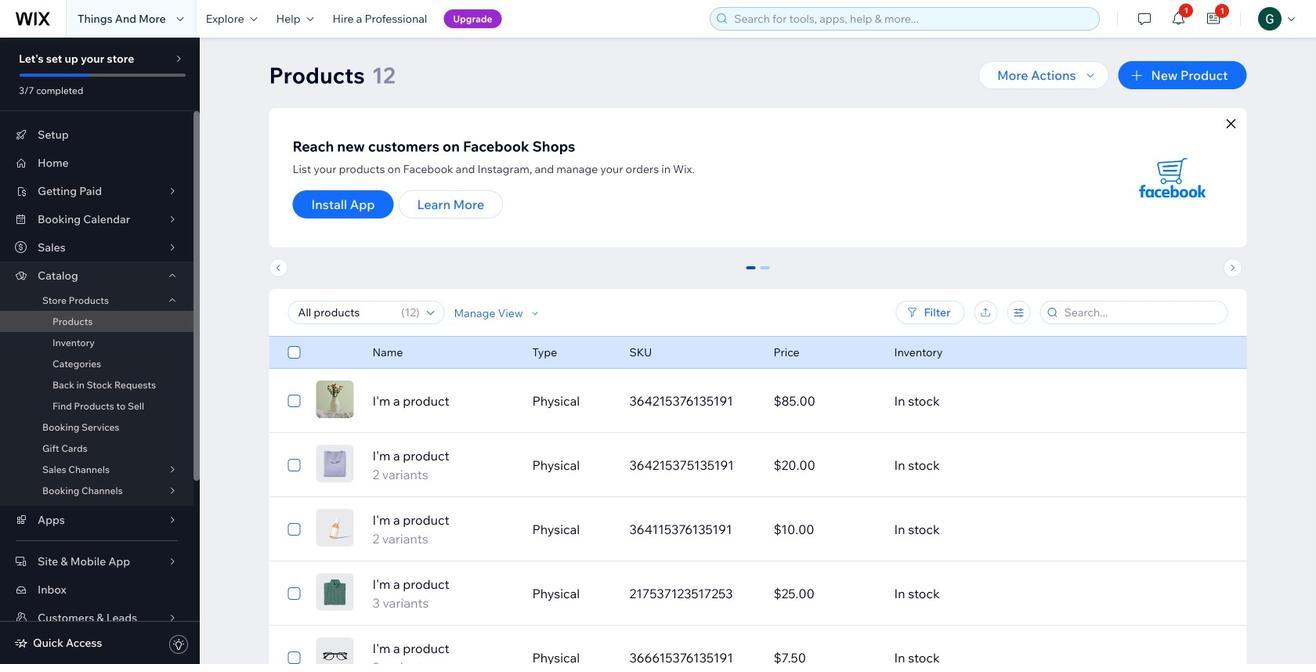 Task type: vqa. For each thing, say whether or not it's contained in the screenshot.
364215375135191's physical
no



Task type: describe. For each thing, give the bounding box(es) containing it.
Unsaved view field
[[294, 302, 397, 324]]

reach new customers on facebook shops image
[[1122, 127, 1224, 229]]



Task type: locate. For each thing, give the bounding box(es) containing it.
None checkbox
[[288, 343, 301, 362], [288, 392, 301, 411], [288, 520, 301, 539], [288, 585, 301, 603], [288, 649, 301, 665], [288, 343, 301, 362], [288, 392, 301, 411], [288, 520, 301, 539], [288, 585, 301, 603], [288, 649, 301, 665]]

sidebar element
[[0, 38, 200, 665]]

Search... field
[[1060, 302, 1223, 324]]

None checkbox
[[288, 456, 301, 475]]

Search for tools, apps, help & more... field
[[730, 8, 1095, 30]]



